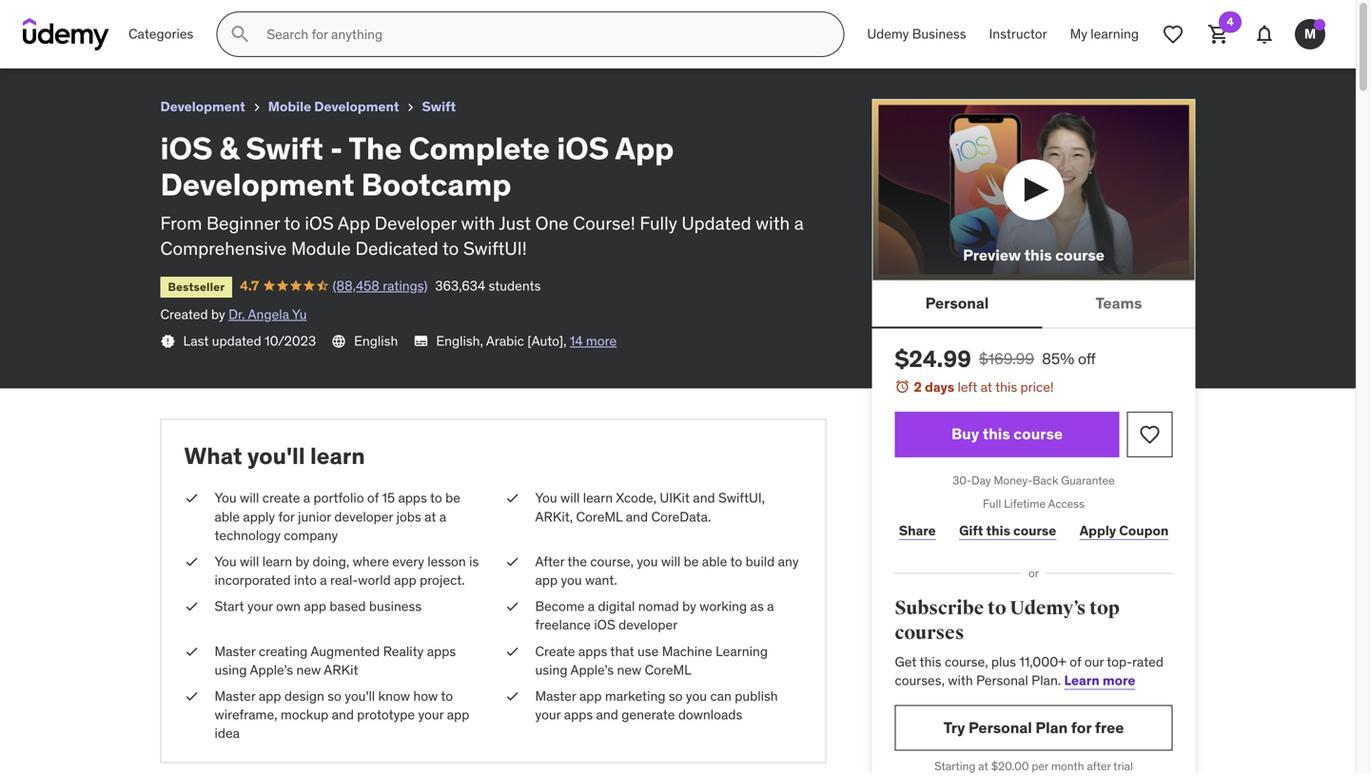 Task type: vqa. For each thing, say whether or not it's contained in the screenshot.
Learning
yes



Task type: describe. For each thing, give the bounding box(es) containing it.
and inside master app marketing so you can publish your apps and generate downloads
[[596, 707, 618, 724]]

developer inside become a digital nomad by working as a freelance ios developer
[[619, 617, 678, 634]]

1 vertical spatial swift
[[422, 98, 456, 115]]

a right jobs
[[439, 508, 446, 525]]

is
[[469, 553, 479, 570]]

1 vertical spatial (88,458 ratings)
[[333, 277, 428, 294]]

a inside ios & swift - the complete ios app development bootcamp from beginner to ios app developer with just one course! fully updated with a comprehensive module dedicated to swiftui!
[[794, 212, 804, 235]]

a up junior
[[303, 490, 310, 507]]

,
[[563, 332, 567, 349]]

xsmall image for start your own app based business
[[184, 598, 199, 616]]

use
[[638, 643, 659, 660]]

using inside master creating augmented reality apps using apple's new arkit
[[215, 662, 247, 679]]

apps inside you will create a portfolio of 15 apps to be able apply for junior developer jobs at a technology company
[[398, 490, 427, 507]]

coreml inside create apps that use machine learning using apple's new coreml
[[645, 662, 692, 679]]

swiftui,
[[718, 490, 765, 507]]

apps inside master app marketing so you can publish your apps and generate downloads
[[564, 707, 593, 724]]

idea
[[215, 725, 240, 742]]

apps inside create apps that use machine learning using apple's new coreml
[[578, 643, 607, 660]]

at inside you will create a portfolio of 15 apps to be able apply for junior developer jobs at a technology company
[[424, 508, 436, 525]]

off
[[1078, 349, 1096, 368]]

gift this course
[[959, 522, 1056, 540]]

project.
[[420, 572, 465, 589]]

our
[[1085, 654, 1104, 671]]

coreml inside you will learn xcode, uikit and swiftui, arkit, coreml and coredata.
[[576, 508, 623, 525]]

1 horizontal spatial more
[[1103, 672, 1135, 690]]

learning
[[1091, 25, 1139, 43]]

beginner
[[206, 212, 280, 235]]

prototype
[[357, 707, 415, 724]]

days
[[925, 378, 954, 396]]

app up wireframe,
[[259, 688, 281, 705]]

module
[[291, 237, 351, 260]]

by inside become a digital nomad by working as a freelance ios developer
[[682, 598, 696, 615]]

of for 11,000+
[[1070, 654, 1081, 671]]

xsmall image for master creating augmented reality apps using apple's new arkit
[[184, 643, 199, 661]]

0 vertical spatial students
[[292, 33, 344, 50]]

notifications image
[[1253, 23, 1276, 46]]

2 vertical spatial app
[[338, 212, 370, 235]]

xsmall image for become a digital nomad by working as a freelance ios developer
[[505, 598, 520, 616]]

0 horizontal spatial (88,458 ratings)
[[136, 33, 231, 50]]

development right submit search image
[[275, 8, 373, 28]]

technology
[[215, 527, 281, 544]]

will for you will create a portfolio of 15 apps to be able apply for junior developer jobs at a technology company
[[240, 490, 259, 507]]

arkit
[[324, 662, 358, 679]]

just
[[499, 212, 531, 235]]

build
[[746, 553, 775, 570]]

alarm image
[[895, 379, 910, 394]]

30-day money-back guarantee full lifetime access
[[953, 473, 1115, 512]]

closed captions image
[[413, 334, 429, 349]]

one
[[535, 212, 569, 235]]

augmented
[[311, 643, 380, 660]]

so for generate
[[669, 688, 683, 705]]

a right as
[[767, 598, 774, 615]]

apply coupon button
[[1076, 512, 1173, 550]]

with inside get this course, plus 11,000+ of our top-rated courses, with personal plan.
[[948, 672, 973, 690]]

85%
[[1042, 349, 1074, 368]]

0 vertical spatial more
[[586, 332, 617, 349]]

lifetime
[[1004, 497, 1046, 512]]

xsmall image for last updated 10/2023
[[160, 334, 176, 349]]

will for you will learn by doing, where every lesson is incorporated into a real-world app project.
[[240, 553, 259, 570]]

course!
[[573, 212, 635, 235]]

my learning
[[1070, 25, 1139, 43]]

& for ios & swift - the complete ios app development bootcamp
[[45, 8, 55, 28]]

master for master app marketing so you can publish your apps and generate downloads
[[535, 688, 576, 705]]

top-
[[1107, 654, 1132, 671]]

course, for personal
[[945, 654, 988, 671]]

app right prototype
[[447, 707, 469, 724]]

doing,
[[313, 553, 349, 570]]

you for you will create a portfolio of 15 apps to be able apply for junior developer jobs at a technology company
[[215, 490, 237, 507]]

business
[[369, 598, 422, 615]]

- for ios & swift - the complete ios app development bootcamp from beginner to ios app developer with just one course! fully updated with a comprehensive module dedicated to swiftui!
[[330, 129, 343, 167]]

a left digital
[[588, 598, 595, 615]]

xsmall image for you will learn by doing, where every lesson is incorporated into a real-world app project.
[[184, 553, 199, 571]]

0 vertical spatial by
[[211, 306, 225, 323]]

apps inside master creating augmented reality apps using apple's new arkit
[[427, 643, 456, 660]]

your inside master app design so you'll know how to wireframe, mockup and prototype your app idea
[[418, 707, 444, 724]]

new inside master creating augmented reality apps using apple's new arkit
[[296, 662, 321, 679]]

- for ios & swift - the complete ios app development bootcamp
[[100, 8, 106, 28]]

plus
[[991, 654, 1016, 671]]

[auto]
[[527, 332, 563, 349]]

personal inside personal button
[[925, 294, 989, 313]]

1 vertical spatial ratings)
[[383, 277, 428, 294]]

learn
[[1064, 672, 1100, 690]]

lesson
[[428, 553, 466, 570]]

0 horizontal spatial your
[[247, 598, 273, 615]]

30-
[[953, 473, 972, 488]]

what
[[184, 442, 242, 470]]

every
[[392, 553, 424, 570]]

to inside 'subscribe to udemy's top courses'
[[988, 597, 1006, 621]]

developer
[[375, 212, 457, 235]]

get this course, plus 11,000+ of our top-rated courses, with personal plan.
[[895, 654, 1164, 690]]

of for portfolio
[[367, 490, 379, 507]]

try
[[944, 719, 965, 738]]

design
[[284, 688, 324, 705]]

course for gift this course
[[1013, 522, 1056, 540]]

marketing
[[605, 688, 666, 705]]

where
[[353, 553, 389, 570]]

and down xcode,
[[626, 508, 648, 525]]

development link
[[160, 95, 245, 119]]

uikit
[[660, 490, 690, 507]]

udemy
[[867, 25, 909, 43]]

arkit,
[[535, 508, 573, 525]]

1 vertical spatial 4.7
[[240, 277, 259, 294]]

m
[[1304, 25, 1316, 42]]

master app marketing so you can publish your apps and generate downloads
[[535, 688, 778, 724]]

after
[[535, 553, 565, 570]]

0 vertical spatial ratings)
[[186, 33, 231, 50]]

my learning link
[[1059, 11, 1150, 57]]

learn for what you'll learn
[[310, 442, 365, 470]]

english, arabic [auto] , 14 more
[[436, 332, 617, 349]]

can
[[710, 688, 732, 705]]

my
[[1070, 25, 1088, 43]]

teams
[[1096, 294, 1142, 313]]

want.
[[585, 572, 617, 589]]

company
[[284, 527, 338, 544]]

1 vertical spatial 363,634
[[435, 277, 485, 294]]

Search for anything text field
[[263, 18, 821, 50]]

plan
[[1036, 719, 1068, 738]]

app right own
[[304, 598, 326, 615]]

0 vertical spatial 363,634 students
[[239, 33, 344, 50]]

udemy's
[[1010, 597, 1086, 621]]

and inside master app design so you'll know how to wireframe, mockup and prototype your app idea
[[332, 707, 354, 724]]

xsmall image for after the course, you will be able to build any app you want.
[[505, 553, 520, 571]]

personal inside get this course, plus 11,000+ of our top-rated courses, with personal plan.
[[976, 672, 1028, 690]]

complete for ios & swift - the complete ios app development bootcamp from beginner to ios app developer with just one course! fully updated with a comprehensive module dedicated to swiftui!
[[409, 129, 550, 167]]

0 horizontal spatial with
[[461, 212, 495, 235]]

and right the uikit
[[693, 490, 715, 507]]

1 horizontal spatial at
[[981, 378, 992, 396]]

app inside master app marketing so you can publish your apps and generate downloads
[[579, 688, 602, 705]]

1 horizontal spatial you
[[637, 553, 658, 570]]

0 horizontal spatial (88,458
[[136, 33, 183, 50]]

bootcamp for ios & swift - the complete ios app development bootcamp from beginner to ios app developer with just one course! fully updated with a comprehensive module dedicated to swiftui!
[[361, 166, 511, 204]]

share button
[[895, 512, 940, 550]]

0 vertical spatial you'll
[[247, 442, 305, 470]]

guarantee
[[1061, 473, 1115, 488]]

0 vertical spatial 363,634
[[239, 33, 289, 50]]

xsmall image for master app marketing so you can publish your apps and generate downloads
[[505, 687, 520, 706]]

0 horizontal spatial bestseller
[[23, 36, 80, 50]]

1 vertical spatial (88,458
[[333, 277, 379, 294]]

start
[[215, 598, 244, 615]]

plan.
[[1032, 672, 1061, 690]]

app inside after the course, you will be able to build any app you want.
[[535, 572, 558, 589]]

created
[[160, 306, 208, 323]]

english, arabic
[[436, 332, 524, 349]]

this for gift
[[986, 522, 1010, 540]]

create apps that use machine learning using apple's new coreml
[[535, 643, 768, 679]]

1 horizontal spatial for
[[1071, 719, 1092, 738]]

new inside create apps that use machine learning using apple's new coreml
[[617, 662, 642, 679]]

master app design so you'll know how to wireframe, mockup and prototype your app idea
[[215, 688, 469, 742]]

subscribe to udemy's top courses
[[895, 597, 1120, 645]]

xsmall image for create apps that use machine learning using apple's new coreml
[[505, 643, 520, 661]]

the
[[567, 553, 587, 570]]

you for you will learn xcode, uikit and swiftui, arkit, coreml and coredata.
[[535, 490, 557, 507]]

apple's inside master creating augmented reality apps using apple's new arkit
[[250, 662, 293, 679]]

junior
[[298, 508, 331, 525]]

full
[[983, 497, 1001, 512]]

& for ios & swift - the complete ios app development bootcamp from beginner to ios app developer with just one course! fully updated with a comprehensive module dedicated to swiftui!
[[219, 129, 239, 167]]

master for master creating augmented reality apps using apple's new arkit
[[215, 643, 255, 660]]

digital
[[598, 598, 635, 615]]

for inside you will create a portfolio of 15 apps to be able apply for junior developer jobs at a technology company
[[278, 508, 295, 525]]

apple's inside create apps that use machine learning using apple's new coreml
[[570, 662, 614, 679]]

english
[[354, 332, 398, 349]]

how
[[413, 688, 438, 705]]

based
[[330, 598, 366, 615]]

by inside you will learn by doing, where every lesson is incorporated into a real-world app project.
[[295, 553, 309, 570]]

2 days left at this price!
[[914, 378, 1054, 396]]

udemy business
[[867, 25, 966, 43]]

learn for you will learn xcode, uikit and swiftui, arkit, coreml and coredata.
[[583, 490, 613, 507]]

gift this course link
[[955, 512, 1061, 550]]



Task type: locate. For each thing, give the bounding box(es) containing it.
1 vertical spatial of
[[1070, 654, 1081, 671]]

any
[[778, 553, 799, 570]]

tab list containing personal
[[872, 281, 1196, 329]]

know
[[378, 688, 410, 705]]

1 vertical spatial xsmall image
[[184, 553, 199, 571]]

more right 14
[[586, 332, 617, 349]]

buy this course
[[952, 425, 1063, 444]]

you inside you will learn by doing, where every lesson is incorporated into a real-world app project.
[[215, 553, 237, 570]]

to up module
[[284, 212, 300, 235]]

development up beginner
[[160, 166, 354, 204]]

1 using from the left
[[215, 662, 247, 679]]

1 horizontal spatial coreml
[[645, 662, 692, 679]]

a right "updated" at top
[[794, 212, 804, 235]]

-
[[100, 8, 106, 28], [330, 129, 343, 167]]

you have alerts image
[[1314, 19, 1325, 30]]

- down mobile development link
[[330, 129, 343, 167]]

1 new from the left
[[296, 662, 321, 679]]

11,000+
[[1019, 654, 1067, 671]]

you will learn xcode, uikit and swiftui, arkit, coreml and coredata.
[[535, 490, 765, 525]]

mobile development link
[[268, 95, 399, 119]]

0 horizontal spatial students
[[292, 33, 344, 50]]

bootcamp
[[376, 8, 451, 28], [361, 166, 511, 204]]

(88,458 ratings) down 'dedicated'
[[333, 277, 428, 294]]

1 vertical spatial 363,634 students
[[435, 277, 541, 294]]

master down start
[[215, 643, 255, 660]]

you'll up prototype
[[345, 688, 375, 705]]

from
[[160, 212, 202, 235]]

world
[[358, 572, 391, 589]]

1 horizontal spatial bestseller
[[168, 280, 225, 294]]

new up design
[[296, 662, 321, 679]]

(88,458
[[136, 33, 183, 50], [333, 277, 379, 294]]

comprehensive
[[160, 237, 287, 260]]

bootcamp for ios & swift - the complete ios app development bootcamp
[[376, 8, 451, 28]]

1 horizontal spatial learn
[[310, 442, 365, 470]]

this for buy
[[983, 425, 1010, 444]]

so for and
[[328, 688, 341, 705]]

0 vertical spatial be
[[445, 490, 460, 507]]

create
[[262, 490, 300, 507]]

m link
[[1287, 11, 1333, 57]]

0 horizontal spatial of
[[367, 490, 379, 507]]

you will learn by doing, where every lesson is incorporated into a real-world app project.
[[215, 553, 479, 589]]

able inside after the course, you will be able to build any app you want.
[[702, 553, 727, 570]]

you up nomad
[[637, 553, 658, 570]]

0 horizontal spatial 363,634 students
[[239, 33, 344, 50]]

1 horizontal spatial (88,458 ratings)
[[333, 277, 428, 294]]

15
[[382, 490, 395, 507]]

0 vertical spatial for
[[278, 508, 295, 525]]

course, left plus
[[945, 654, 988, 671]]

master inside master app marketing so you can publish your apps and generate downloads
[[535, 688, 576, 705]]

to inside after the course, you will be able to build any app you want.
[[730, 553, 742, 570]]

the for ios & swift - the complete ios app development bootcamp
[[109, 8, 136, 28]]

swift inside ios & swift - the complete ios app development bootcamp from beginner to ios app developer with just one course! fully updated with a comprehensive module dedicated to swiftui!
[[246, 129, 323, 167]]

0 vertical spatial xsmall image
[[505, 489, 520, 508]]

for down create
[[278, 508, 295, 525]]

1 horizontal spatial so
[[669, 688, 683, 705]]

will inside you will create a portfolio of 15 apps to be able apply for junior developer jobs at a technology company
[[240, 490, 259, 507]]

wishlist image
[[1139, 423, 1161, 446]]

0 horizontal spatial for
[[278, 508, 295, 525]]

complete for ios & swift - the complete ios app development bootcamp
[[139, 8, 210, 28]]

(88,458 ratings)
[[136, 33, 231, 50], [333, 277, 428, 294]]

1 vertical spatial coreml
[[645, 662, 692, 679]]

will up arkit,
[[560, 490, 580, 507]]

0 vertical spatial -
[[100, 8, 106, 28]]

0 vertical spatial personal
[[925, 294, 989, 313]]

$169.99
[[979, 349, 1034, 368]]

app down after
[[535, 572, 558, 589]]

0 vertical spatial bootcamp
[[376, 8, 451, 28]]

master inside master creating augmented reality apps using apple's new arkit
[[215, 643, 255, 660]]

personal right try
[[969, 719, 1032, 738]]

able
[[215, 508, 240, 525], [702, 553, 727, 570]]

this inside get this course, plus 11,000+ of our top-rated courses, with personal plan.
[[920, 654, 942, 671]]

1 horizontal spatial the
[[349, 129, 402, 167]]

apps
[[398, 490, 427, 507], [427, 643, 456, 660], [578, 643, 607, 660], [564, 707, 593, 724]]

app up module
[[338, 212, 370, 235]]

learn left xcode,
[[583, 490, 613, 507]]

xsmall image for you will create a portfolio of 15 apps to be able apply for junior developer jobs at a technology company
[[184, 489, 199, 508]]

apps up jobs
[[398, 490, 427, 507]]

apple's
[[250, 662, 293, 679], [570, 662, 614, 679]]

0 horizontal spatial be
[[445, 490, 460, 507]]

0 horizontal spatial the
[[109, 8, 136, 28]]

your down the incorporated
[[247, 598, 273, 615]]

1 vertical spatial for
[[1071, 719, 1092, 738]]

and down marketing
[[596, 707, 618, 724]]

you for you will learn by doing, where every lesson is incorporated into a real-world app project.
[[215, 553, 237, 570]]

this for preview
[[1024, 246, 1052, 265]]

developer inside you will create a portfolio of 15 apps to be able apply for junior developer jobs at a technology company
[[334, 508, 393, 525]]

development inside ios & swift - the complete ios app development bootcamp from beginner to ios app developer with just one course! fully updated with a comprehensive module dedicated to swiftui!
[[160, 166, 354, 204]]

so inside master app marketing so you can publish your apps and generate downloads
[[669, 688, 683, 705]]

students up mobile development at top
[[292, 33, 344, 50]]

of
[[367, 490, 379, 507], [1070, 654, 1081, 671]]

a right into
[[320, 572, 327, 589]]

0 vertical spatial coreml
[[576, 508, 623, 525]]

able up technology
[[215, 508, 240, 525]]

money-
[[994, 473, 1033, 488]]

be inside you will create a portfolio of 15 apps to be able apply for junior developer jobs at a technology company
[[445, 490, 460, 507]]

coreml
[[576, 508, 623, 525], [645, 662, 692, 679]]

1 horizontal spatial 4.7
[[240, 277, 259, 294]]

2 using from the left
[[535, 662, 568, 679]]

ios & swift - the complete ios app development bootcamp from beginner to ios app developer with just one course! fully updated with a comprehensive module dedicated to swiftui!
[[160, 129, 804, 260]]

so down arkit
[[328, 688, 341, 705]]

0 horizontal spatial you
[[561, 572, 582, 589]]

to inside you will create a portfolio of 15 apps to be able apply for junior developer jobs at a technology company
[[430, 490, 442, 507]]

- inside ios & swift - the complete ios app development bootcamp from beginner to ios app developer with just one course! fully updated with a comprehensive module dedicated to swiftui!
[[330, 129, 343, 167]]

generate
[[622, 707, 675, 724]]

this for get
[[920, 654, 942, 671]]

1 horizontal spatial (88,458
[[333, 277, 379, 294]]

learn inside you will learn by doing, where every lesson is incorporated into a real-world app project.
[[262, 553, 292, 570]]

a inside you will learn by doing, where every lesson is incorporated into a real-world app project.
[[320, 572, 327, 589]]

subscribe
[[895, 597, 984, 621]]

2 horizontal spatial with
[[948, 672, 973, 690]]

1 horizontal spatial 363,634 students
[[435, 277, 541, 294]]

1 vertical spatial you
[[561, 572, 582, 589]]

teams button
[[1042, 281, 1196, 327]]

your
[[247, 598, 273, 615], [418, 707, 444, 724], [535, 707, 561, 724]]

0 vertical spatial course,
[[590, 553, 634, 570]]

developer down nomad
[[619, 617, 678, 634]]

1 vertical spatial developer
[[619, 617, 678, 634]]

app for ios & swift - the complete ios app development bootcamp from beginner to ios app developer with just one course! fully updated with a comprehensive module dedicated to swiftui!
[[615, 129, 674, 167]]

personal button
[[872, 281, 1042, 327]]

this down $169.99
[[995, 378, 1017, 396]]

master for master app design so you'll know how to wireframe, mockup and prototype your app idea
[[215, 688, 255, 705]]

this
[[1024, 246, 1052, 265], [995, 378, 1017, 396], [983, 425, 1010, 444], [986, 522, 1010, 540], [920, 654, 942, 671]]

creating
[[259, 643, 308, 660]]

will up apply
[[240, 490, 259, 507]]

ios inside become a digital nomad by working as a freelance ios developer
[[594, 617, 615, 634]]

1 horizontal spatial swift
[[246, 129, 323, 167]]

to left udemy's
[[988, 597, 1006, 621]]

0 vertical spatial at
[[981, 378, 992, 396]]

2 vertical spatial course
[[1013, 522, 1056, 540]]

development right the mobile
[[314, 98, 399, 115]]

14
[[570, 332, 583, 349]]

get
[[895, 654, 917, 671]]

apply
[[1080, 522, 1116, 540]]

0 horizontal spatial able
[[215, 508, 240, 525]]

the inside ios & swift - the complete ios app development bootcamp from beginner to ios app developer with just one course! fully updated with a comprehensive module dedicated to swiftui!
[[349, 129, 402, 167]]

xcode,
[[616, 490, 657, 507]]

1 so from the left
[[328, 688, 341, 705]]

1 vertical spatial &
[[219, 129, 239, 167]]

be
[[445, 490, 460, 507], [684, 553, 699, 570]]

will inside you will learn xcode, uikit and swiftui, arkit, coreml and coredata.
[[560, 490, 580, 507]]

1 horizontal spatial developer
[[619, 617, 678, 634]]

development down submit search image
[[160, 98, 245, 115]]

will up the incorporated
[[240, 553, 259, 570]]

for left free
[[1071, 719, 1092, 738]]

1 horizontal spatial be
[[684, 553, 699, 570]]

dedicated
[[355, 237, 438, 260]]

categories button
[[117, 11, 205, 57]]

new down the that
[[617, 662, 642, 679]]

course up back
[[1014, 425, 1063, 444]]

bootcamp inside ios & swift - the complete ios app development bootcamp from beginner to ios app developer with just one course! fully updated with a comprehensive module dedicated to swiftui!
[[361, 166, 511, 204]]

xsmall image for you will learn xcode, uikit and swiftui, arkit, coreml and coredata.
[[505, 489, 520, 508]]

students
[[292, 33, 344, 50], [489, 277, 541, 294]]

to right how
[[441, 688, 453, 705]]

become a digital nomad by working as a freelance ios developer
[[535, 598, 774, 634]]

of left 15
[[367, 490, 379, 507]]

with right "updated" at top
[[756, 212, 790, 235]]

ratings) down ios & swift - the complete ios app development bootcamp
[[186, 33, 231, 50]]

of inside you will create a portfolio of 15 apps to be able apply for junior developer jobs at a technology company
[[367, 490, 379, 507]]

updated
[[212, 332, 261, 349]]

submit search image
[[229, 23, 252, 46]]

this right gift
[[986, 522, 1010, 540]]

coreml down xcode,
[[576, 508, 623, 525]]

course, inside get this course, plus 11,000+ of our top-rated courses, with personal plan.
[[945, 654, 988, 671]]

the for ios & swift - the complete ios app development bootcamp from beginner to ios app developer with just one course! fully updated with a comprehensive module dedicated to swiftui!
[[349, 129, 402, 167]]

0 vertical spatial developer
[[334, 508, 393, 525]]

0 horizontal spatial ratings)
[[186, 33, 231, 50]]

at right jobs
[[424, 508, 436, 525]]

you up downloads
[[686, 688, 707, 705]]

1 horizontal spatial 363,634
[[435, 277, 485, 294]]

with up swiftui!
[[461, 212, 495, 235]]

of inside get this course, plus 11,000+ of our top-rated courses, with personal plan.
[[1070, 654, 1081, 671]]

app up the mobile
[[243, 8, 272, 28]]

working
[[700, 598, 747, 615]]

0 vertical spatial learn
[[310, 442, 365, 470]]

1 horizontal spatial new
[[617, 662, 642, 679]]

app for ios & swift - the complete ios app development bootcamp
[[243, 8, 272, 28]]

0 vertical spatial bestseller
[[23, 36, 80, 50]]

course for buy this course
[[1014, 425, 1063, 444]]

complete left submit search image
[[139, 8, 210, 28]]

0 horizontal spatial 363,634
[[239, 33, 289, 50]]

0 horizontal spatial app
[[243, 8, 272, 28]]

1 horizontal spatial -
[[330, 129, 343, 167]]

a
[[794, 212, 804, 235], [303, 490, 310, 507], [439, 508, 446, 525], [320, 572, 327, 589], [588, 598, 595, 615], [767, 598, 774, 615]]

1 horizontal spatial complete
[[409, 129, 550, 167]]

course, up want.
[[590, 553, 634, 570]]

back
[[1033, 473, 1059, 488]]

you inside you will learn xcode, uikit and swiftui, arkit, coreml and coredata.
[[535, 490, 557, 507]]

start your own app based business
[[215, 598, 422, 615]]

0 horizontal spatial 4.7
[[95, 33, 114, 50]]

apps down create
[[564, 707, 593, 724]]

apply
[[243, 508, 275, 525]]

learning
[[716, 643, 768, 660]]

4.7
[[95, 33, 114, 50], [240, 277, 259, 294]]

your inside master app marketing so you can publish your apps and generate downloads
[[535, 707, 561, 724]]

you inside master app marketing so you can publish your apps and generate downloads
[[686, 688, 707, 705]]

preview
[[963, 246, 1021, 265]]

0 vertical spatial app
[[243, 8, 272, 28]]

363,634
[[239, 33, 289, 50], [435, 277, 485, 294]]

tab list
[[872, 281, 1196, 329]]

1 vertical spatial personal
[[976, 672, 1028, 690]]

0 vertical spatial the
[[109, 8, 136, 28]]

angela
[[248, 306, 289, 323]]

0 vertical spatial (88,458
[[136, 33, 183, 50]]

1 vertical spatial bestseller
[[168, 280, 225, 294]]

course inside 'button'
[[1014, 425, 1063, 444]]

0 horizontal spatial by
[[211, 306, 225, 323]]

1 horizontal spatial with
[[756, 212, 790, 235]]

10/2023
[[265, 332, 316, 349]]

dr. angela yu link
[[228, 306, 307, 323]]

0 horizontal spatial so
[[328, 688, 341, 705]]

1 horizontal spatial apple's
[[570, 662, 614, 679]]

try personal plan for free link
[[895, 706, 1173, 751]]

by left dr.
[[211, 306, 225, 323]]

be inside after the course, you will be able to build any app you want.
[[684, 553, 699, 570]]

preview this course button
[[872, 99, 1196, 281]]

1 vertical spatial students
[[489, 277, 541, 294]]

4 link
[[1196, 11, 1242, 57]]

personal
[[925, 294, 989, 313], [976, 672, 1028, 690], [969, 719, 1032, 738]]

apps right reality
[[427, 643, 456, 660]]

0 horizontal spatial at
[[424, 508, 436, 525]]

more down top- in the bottom right of the page
[[1103, 672, 1135, 690]]

master creating augmented reality apps using apple's new arkit
[[215, 643, 456, 679]]

master up wireframe,
[[215, 688, 255, 705]]

ratings) down 'dedicated'
[[383, 277, 428, 294]]

xsmall image
[[505, 489, 520, 508], [184, 553, 199, 571], [505, 598, 520, 616]]

you inside you will create a portfolio of 15 apps to be able apply for junior developer jobs at a technology company
[[215, 490, 237, 507]]

2 apple's from the left
[[570, 662, 614, 679]]

to right 15
[[430, 490, 442, 507]]

2 vertical spatial swift
[[246, 129, 323, 167]]

top
[[1089, 597, 1120, 621]]

using inside create apps that use machine learning using apple's new coreml
[[535, 662, 568, 679]]

2 horizontal spatial app
[[615, 129, 674, 167]]

app up fully
[[615, 129, 674, 167]]

learn up the incorporated
[[262, 553, 292, 570]]

you down the
[[561, 572, 582, 589]]

this up courses,
[[920, 654, 942, 671]]

4
[[1227, 14, 1234, 29]]

mockup
[[281, 707, 328, 724]]

4.7 up dr.
[[240, 277, 259, 294]]

buy
[[952, 425, 979, 444]]

0 horizontal spatial apple's
[[250, 662, 293, 679]]

at right left
[[981, 378, 992, 396]]

mobile
[[268, 98, 311, 115]]

1 horizontal spatial by
[[295, 553, 309, 570]]

with
[[461, 212, 495, 235], [756, 212, 790, 235], [948, 672, 973, 690]]

1 horizontal spatial &
[[219, 129, 239, 167]]

(88,458 down ios & swift - the complete ios app development bootcamp
[[136, 33, 183, 50]]

your down create
[[535, 707, 561, 724]]

udemy image
[[23, 18, 109, 50]]

1 horizontal spatial ratings)
[[383, 277, 428, 294]]

to down developer
[[442, 237, 459, 260]]

ios
[[15, 8, 41, 28], [213, 8, 240, 28], [160, 129, 213, 167], [557, 129, 609, 167], [305, 212, 334, 235], [594, 617, 615, 634]]

downloads
[[678, 707, 742, 724]]

bootcamp up developer
[[361, 166, 511, 204]]

0 vertical spatial swift
[[58, 8, 97, 28]]

the
[[109, 8, 136, 28], [349, 129, 402, 167]]

you up arkit,
[[535, 490, 557, 507]]

1 vertical spatial the
[[349, 129, 402, 167]]

to inside master app design so you'll know how to wireframe, mockup and prototype your app idea
[[441, 688, 453, 705]]

complete inside ios & swift - the complete ios app development bootcamp from beginner to ios app developer with just one course! fully updated with a comprehensive module dedicated to swiftui!
[[409, 129, 550, 167]]

last
[[183, 332, 209, 349]]

using down create
[[535, 662, 568, 679]]

course for preview this course
[[1055, 246, 1105, 265]]

by right nomad
[[682, 598, 696, 615]]

wishlist image
[[1162, 23, 1185, 46]]

able left build at the bottom of page
[[702, 553, 727, 570]]

363,634 down swiftui!
[[435, 277, 485, 294]]

development
[[275, 8, 373, 28], [160, 98, 245, 115], [314, 98, 399, 115], [160, 166, 354, 204]]

coreml down 'machine'
[[645, 662, 692, 679]]

course, inside after the course, you will be able to build any app you want.
[[590, 553, 634, 570]]

instructor
[[989, 25, 1047, 43]]

(88,458 ratings) down ios & swift - the complete ios app development bootcamp
[[136, 33, 231, 50]]

0 vertical spatial of
[[367, 490, 379, 507]]

1 horizontal spatial able
[[702, 553, 727, 570]]

preview this course
[[963, 246, 1105, 265]]

shopping cart with 4 items image
[[1208, 23, 1230, 46]]

apple's down creating
[[250, 662, 293, 679]]

0 horizontal spatial course,
[[590, 553, 634, 570]]

reality
[[383, 643, 424, 660]]

(88,458 down module
[[333, 277, 379, 294]]

swift for ios & swift - the complete ios app development bootcamp
[[58, 8, 97, 28]]

you up technology
[[215, 490, 237, 507]]

be up the lesson
[[445, 490, 460, 507]]

you'll inside master app design so you'll know how to wireframe, mockup and prototype your app idea
[[345, 688, 375, 705]]

course down lifetime
[[1013, 522, 1056, 540]]

coupon
[[1119, 522, 1169, 540]]

1 vertical spatial bootcamp
[[361, 166, 511, 204]]

access
[[1048, 497, 1085, 512]]

after the course, you will be able to build any app you want.
[[535, 553, 799, 589]]

you will create a portfolio of 15 apps to be able apply for junior developer jobs at a technology company
[[215, 490, 460, 544]]

2 vertical spatial xsmall image
[[505, 598, 520, 616]]

xsmall image for master app design so you'll know how to wireframe, mockup and prototype your app idea
[[184, 687, 199, 706]]

2 so from the left
[[669, 688, 683, 705]]

personal down plus
[[976, 672, 1028, 690]]

so up generate
[[669, 688, 683, 705]]

swift for ios & swift - the complete ios app development bootcamp from beginner to ios app developer with just one course! fully updated with a comprehensive module dedicated to swiftui!
[[246, 129, 323, 167]]

0 horizontal spatial &
[[45, 8, 55, 28]]

of left our
[[1070, 654, 1081, 671]]

0 horizontal spatial swift
[[58, 8, 97, 28]]

so inside master app design so you'll know how to wireframe, mockup and prototype your app idea
[[328, 688, 341, 705]]

1 vertical spatial at
[[424, 508, 436, 525]]

freelance
[[535, 617, 591, 634]]

& inside ios & swift - the complete ios app development bootcamp from beginner to ios app developer with just one course! fully updated with a comprehensive module dedicated to swiftui!
[[219, 129, 239, 167]]

course, for you
[[590, 553, 634, 570]]

will inside you will learn by doing, where every lesson is incorporated into a real-world app project.
[[240, 553, 259, 570]]

course language image
[[331, 334, 346, 349]]

be down coredata.
[[684, 553, 699, 570]]

363,634 students down swiftui!
[[435, 277, 541, 294]]

personal down preview
[[925, 294, 989, 313]]

students down swiftui!
[[489, 277, 541, 294]]

try personal plan for free
[[944, 719, 1124, 738]]

course inside button
[[1055, 246, 1105, 265]]

bootcamp up swift link
[[376, 8, 451, 28]]

you'll up create
[[247, 442, 305, 470]]

- left categories
[[100, 8, 106, 28]]

last updated 10/2023
[[183, 332, 316, 349]]

master inside master app design so you'll know how to wireframe, mockup and prototype your app idea
[[215, 688, 255, 705]]

app inside you will learn by doing, where every lesson is incorporated into a real-world app project.
[[394, 572, 417, 589]]

xsmall image
[[249, 100, 264, 115], [403, 100, 418, 115], [160, 334, 176, 349], [184, 489, 199, 508], [505, 553, 520, 571], [184, 598, 199, 616], [184, 643, 199, 661], [505, 643, 520, 661], [184, 687, 199, 706], [505, 687, 520, 706]]

personal inside try personal plan for free link
[[969, 719, 1032, 738]]

1 apple's from the left
[[250, 662, 293, 679]]

this right 'buy'
[[983, 425, 1010, 444]]

2 new from the left
[[617, 662, 642, 679]]

this right preview
[[1024, 246, 1052, 265]]

apps left the that
[[578, 643, 607, 660]]

0 vertical spatial 4.7
[[95, 33, 114, 50]]

1 vertical spatial complete
[[409, 129, 550, 167]]

learn for you will learn by doing, where every lesson is incorporated into a real-world app project.
[[262, 553, 292, 570]]

1 horizontal spatial of
[[1070, 654, 1081, 671]]

will for you will learn xcode, uikit and swiftui, arkit, coreml and coredata.
[[560, 490, 580, 507]]

using up wireframe,
[[215, 662, 247, 679]]

1 horizontal spatial app
[[338, 212, 370, 235]]

learn inside you will learn xcode, uikit and swiftui, arkit, coreml and coredata.
[[583, 490, 613, 507]]

0 vertical spatial (88,458 ratings)
[[136, 33, 231, 50]]

into
[[294, 572, 317, 589]]

this inside button
[[1024, 246, 1052, 265]]

able inside you will create a portfolio of 15 apps to be able apply for junior developer jobs at a technology company
[[215, 508, 240, 525]]

swiftui!
[[463, 237, 527, 260]]

2 horizontal spatial by
[[682, 598, 696, 615]]

1 vertical spatial -
[[330, 129, 343, 167]]

1 horizontal spatial students
[[489, 277, 541, 294]]

0 horizontal spatial complete
[[139, 8, 210, 28]]

nomad
[[638, 598, 679, 615]]

learn more
[[1064, 672, 1135, 690]]

this inside 'button'
[[983, 425, 1010, 444]]

apple's down the that
[[570, 662, 614, 679]]

will inside after the course, you will be able to build any app you want.
[[661, 553, 681, 570]]

app left marketing
[[579, 688, 602, 705]]



